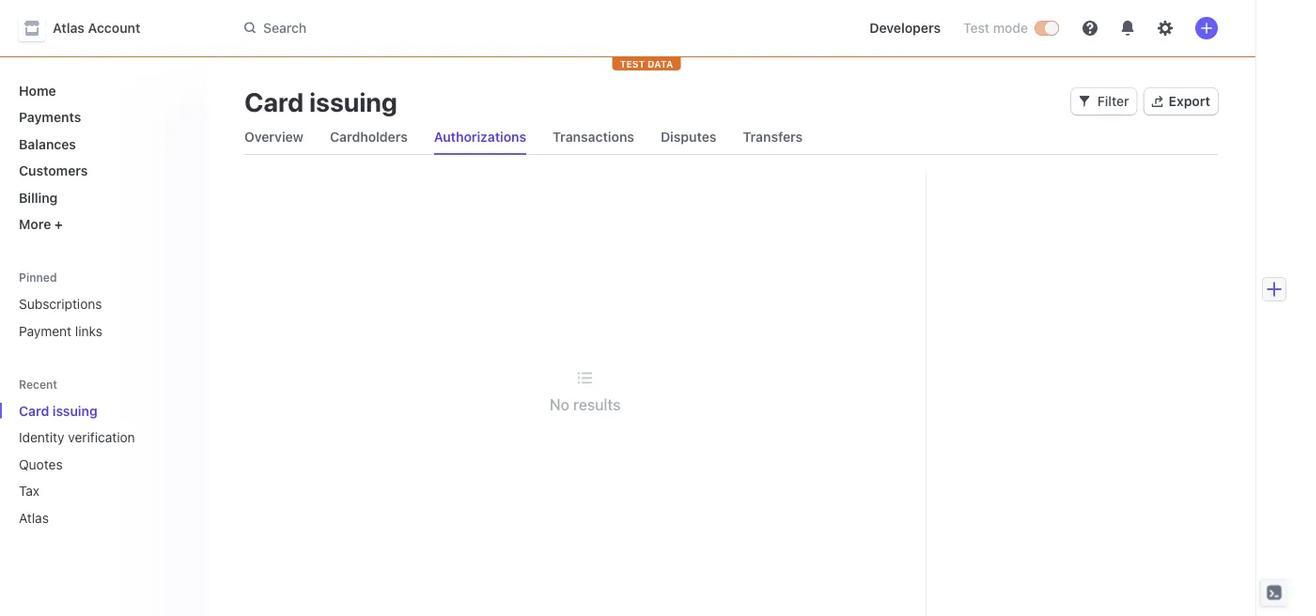 Task type: locate. For each thing, give the bounding box(es) containing it.
0 vertical spatial issuing
[[309, 86, 398, 117]]

filter button
[[1072, 88, 1138, 115]]

identity
[[19, 430, 64, 446]]

0 horizontal spatial issuing
[[53, 403, 97, 419]]

0 horizontal spatial card issuing
[[19, 403, 97, 419]]

card issuing up overview
[[245, 86, 398, 117]]

0 vertical spatial card issuing
[[245, 86, 398, 117]]

billing
[[19, 190, 58, 205]]

0 horizontal spatial card
[[19, 403, 49, 419]]

1 horizontal spatial issuing
[[309, 86, 398, 117]]

transfers link
[[736, 124, 811, 150]]

card issuing inside 'link'
[[19, 403, 97, 419]]

1 horizontal spatial card
[[245, 86, 304, 117]]

card issuing link
[[11, 396, 166, 426]]

payment links link
[[11, 316, 192, 347]]

atlas down "tax"
[[19, 511, 49, 526]]

atlas inside the recent 'element'
[[19, 511, 49, 526]]

developers
[[870, 20, 941, 36]]

card issuing
[[245, 86, 398, 117], [19, 403, 97, 419]]

1 vertical spatial card issuing
[[19, 403, 97, 419]]

0 vertical spatial card
[[245, 86, 304, 117]]

issuing up cardholders
[[309, 86, 398, 117]]

1 vertical spatial atlas
[[19, 511, 49, 526]]

card issuing up the 'identity' on the left
[[19, 403, 97, 419]]

mode
[[994, 20, 1029, 36]]

quotes link
[[11, 450, 166, 480]]

card down recent
[[19, 403, 49, 419]]

home link
[[11, 75, 192, 106]]

identity verification link
[[11, 423, 166, 453]]

atlas for atlas account
[[53, 20, 85, 36]]

tab list
[[237, 120, 1219, 155]]

cardholders
[[330, 129, 408, 145]]

authorizations link
[[427, 124, 534, 150]]

subscriptions
[[19, 297, 102, 312]]

disputes link
[[654, 124, 725, 150]]

Search text field
[[233, 11, 764, 45]]

svg image
[[1079, 96, 1091, 107]]

help image
[[1083, 21, 1098, 36]]

links
[[75, 323, 102, 339]]

balances link
[[11, 129, 192, 159]]

developers link
[[863, 13, 949, 43]]

data
[[648, 58, 674, 69]]

payment links
[[19, 323, 102, 339]]

issuing
[[309, 86, 398, 117], [53, 403, 97, 419]]

1 vertical spatial issuing
[[53, 403, 97, 419]]

payments link
[[11, 102, 192, 133]]

card
[[245, 86, 304, 117], [19, 403, 49, 419]]

1 horizontal spatial atlas
[[53, 20, 85, 36]]

billing link
[[11, 182, 192, 213]]

card up overview
[[245, 86, 304, 117]]

0 horizontal spatial atlas
[[19, 511, 49, 526]]

atlas
[[53, 20, 85, 36], [19, 511, 49, 526]]

settings image
[[1159, 21, 1174, 36]]

atlas left account
[[53, 20, 85, 36]]

subscriptions link
[[11, 289, 192, 320]]

atlas for atlas
[[19, 511, 49, 526]]

recent
[[19, 378, 57, 391]]

transactions
[[553, 129, 635, 145]]

atlas inside button
[[53, 20, 85, 36]]

1 vertical spatial card
[[19, 403, 49, 419]]

issuing up the identity verification
[[53, 403, 97, 419]]

account
[[88, 20, 140, 36]]

0 vertical spatial atlas
[[53, 20, 85, 36]]

recent navigation links element
[[0, 377, 207, 534]]

atlas account
[[53, 20, 140, 36]]

overview link
[[237, 124, 311, 150]]



Task type: describe. For each thing, give the bounding box(es) containing it.
search
[[263, 20, 307, 35]]

test
[[964, 20, 990, 36]]

quotes
[[19, 457, 63, 473]]

core navigation links element
[[11, 75, 192, 240]]

authorizations
[[434, 129, 527, 145]]

pinned element
[[11, 289, 192, 347]]

cardholders link
[[323, 124, 415, 150]]

test data
[[620, 58, 674, 69]]

no results
[[550, 396, 621, 414]]

transactions link
[[546, 124, 642, 150]]

overview
[[245, 129, 304, 145]]

tax
[[19, 484, 40, 499]]

customers
[[19, 163, 88, 179]]

Search search field
[[233, 11, 764, 45]]

more +
[[19, 217, 63, 232]]

issuing inside 'link'
[[53, 403, 97, 419]]

+
[[54, 217, 63, 232]]

filter
[[1098, 94, 1130, 109]]

transfers
[[743, 129, 803, 145]]

1 horizontal spatial card issuing
[[245, 86, 398, 117]]

no
[[550, 396, 570, 414]]

atlas link
[[11, 503, 166, 534]]

test mode
[[964, 20, 1029, 36]]

atlas account button
[[19, 15, 159, 41]]

export
[[1169, 94, 1211, 109]]

customers link
[[11, 156, 192, 186]]

disputes
[[661, 129, 717, 145]]

tax link
[[11, 476, 166, 507]]

test
[[620, 58, 645, 69]]

identity verification
[[19, 430, 135, 446]]

verification
[[68, 430, 135, 446]]

recent element
[[0, 396, 207, 534]]

results
[[574, 396, 621, 414]]

payment
[[19, 323, 72, 339]]

payments
[[19, 110, 81, 125]]

home
[[19, 83, 56, 98]]

export button
[[1145, 88, 1219, 115]]

card inside 'link'
[[19, 403, 49, 419]]

pinned
[[19, 271, 57, 284]]

more
[[19, 217, 51, 232]]

balances
[[19, 136, 76, 152]]

pinned navigation links element
[[11, 270, 192, 347]]

tab list containing overview
[[237, 120, 1219, 155]]



Task type: vqa. For each thing, say whether or not it's contained in the screenshot.
more
yes



